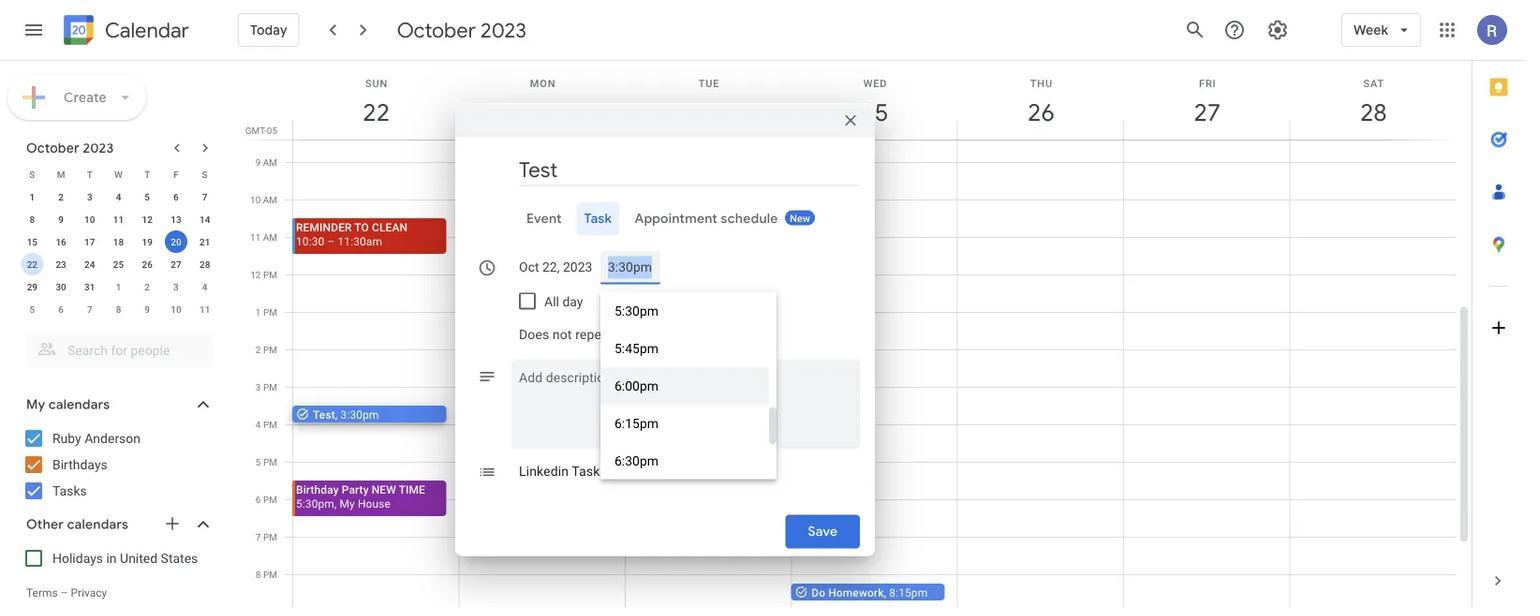 Task type: locate. For each thing, give the bounding box(es) containing it.
10
[[250, 194, 261, 205], [84, 214, 95, 225], [171, 304, 181, 315]]

5 row from the top
[[18, 253, 219, 276]]

s left the m
[[29, 169, 35, 180]]

0 horizontal spatial 4
[[116, 191, 121, 202]]

2023
[[481, 17, 527, 43], [83, 140, 114, 156]]

27 down fri
[[1193, 97, 1220, 128]]

31
[[84, 281, 95, 292]]

8 down november 1 element
[[116, 304, 121, 315]]

appointment
[[635, 210, 718, 227]]

week
[[1354, 22, 1389, 38]]

0 vertical spatial am
[[263, 156, 277, 168]]

3 up '10' element
[[87, 191, 92, 202]]

2 vertical spatial ,
[[884, 586, 887, 599]]

1 horizontal spatial 28
[[1359, 97, 1386, 128]]

1 inside grid
[[256, 306, 261, 318]]

0 horizontal spatial 28
[[200, 259, 210, 270]]

22 inside cell
[[27, 259, 38, 270]]

1 horizontal spatial 26
[[1027, 97, 1054, 128]]

4 down the 28 element
[[202, 281, 208, 292]]

26 link
[[1020, 91, 1063, 134]]

8
[[30, 214, 35, 225], [116, 304, 121, 315], [256, 569, 261, 580]]

calendars up ruby
[[49, 396, 110, 413]]

14
[[200, 214, 210, 225]]

am up 12 pm
[[263, 231, 277, 243]]

–
[[327, 235, 335, 248], [61, 587, 68, 600]]

8 inside november 8 element
[[116, 304, 121, 315]]

2 pm from the top
[[263, 306, 277, 318]]

11 inside 'element'
[[113, 214, 124, 225]]

None field
[[512, 318, 655, 352], [512, 455, 648, 489], [512, 318, 655, 352], [512, 455, 648, 489]]

time
[[399, 483, 425, 496]]

1 vertical spatial 26
[[142, 259, 153, 270]]

5 up 12 element
[[145, 191, 150, 202]]

5 pm from the top
[[263, 419, 277, 430]]

row containing 29
[[18, 276, 219, 298]]

9 inside grid
[[256, 156, 261, 168]]

1 vertical spatial 22
[[27, 259, 38, 270]]

1 pm
[[256, 306, 277, 318]]

3 row from the top
[[18, 208, 219, 231]]

sun
[[366, 77, 388, 89]]

1 vertical spatial 1
[[116, 281, 121, 292]]

5 down 4 pm
[[256, 456, 261, 468]]

1 horizontal spatial 23
[[528, 97, 555, 128]]

18
[[113, 236, 124, 247]]

5:45pm option
[[601, 330, 769, 368]]

5:30pm down birthday
[[296, 497, 335, 510]]

0 horizontal spatial –
[[61, 587, 68, 600]]

1 horizontal spatial 2
[[145, 281, 150, 292]]

0 vertical spatial 5:30pm
[[615, 304, 659, 319]]

calendars inside the my calendars dropdown button
[[49, 396, 110, 413]]

5 inside grid
[[256, 456, 261, 468]]

12 for 12
[[142, 214, 153, 225]]

2 vertical spatial 8
[[256, 569, 261, 580]]

1 up november 8 element
[[116, 281, 121, 292]]

pm up 5 pm
[[263, 419, 277, 430]]

2 horizontal spatial 9
[[256, 156, 261, 168]]

6 inside grid
[[256, 494, 261, 505]]

6
[[173, 191, 179, 202], [58, 304, 64, 315], [256, 494, 261, 505]]

1 horizontal spatial 24
[[694, 97, 721, 128]]

1 horizontal spatial 27
[[1193, 97, 1220, 128]]

my calendars list
[[4, 424, 232, 506]]

28 down 'sat'
[[1359, 97, 1386, 128]]

homework
[[829, 586, 884, 599]]

11 down november 4 element
[[200, 304, 210, 315]]

5:30pm option
[[601, 293, 769, 330]]

1 horizontal spatial 25
[[861, 97, 887, 128]]

3 for 'november 3' element
[[173, 281, 179, 292]]

1 vertical spatial 25
[[113, 259, 124, 270]]

5:30pm
[[615, 304, 659, 319], [296, 497, 335, 510]]

t left f
[[144, 169, 150, 180]]

23 down mon
[[528, 97, 555, 128]]

– down the "reminder"
[[327, 235, 335, 248]]

22 down sun
[[362, 97, 389, 128]]

28
[[1359, 97, 1386, 128], [200, 259, 210, 270]]

25 down wed
[[861, 97, 887, 128]]

1 horizontal spatial 11
[[200, 304, 210, 315]]

10 down 'november 3' element
[[171, 304, 181, 315]]

pm
[[263, 269, 277, 280], [263, 306, 277, 318], [263, 344, 277, 355], [263, 381, 277, 393], [263, 419, 277, 430], [263, 456, 277, 468], [263, 494, 277, 505], [263, 531, 277, 543], [263, 569, 277, 580]]

0 horizontal spatial 5:30pm
[[296, 497, 335, 510]]

0 horizontal spatial t
[[87, 169, 93, 180]]

28 down 21
[[200, 259, 210, 270]]

am down 05
[[263, 156, 277, 168]]

thu
[[1031, 77, 1053, 89]]

0 horizontal spatial 24
[[84, 259, 95, 270]]

meeting
[[507, 202, 549, 215]]

17 element
[[79, 231, 101, 253]]

0 vertical spatial 23
[[528, 97, 555, 128]]

0 vertical spatial 11
[[113, 214, 124, 225]]

5:15pm option
[[601, 255, 769, 293]]

Start date text field
[[519, 256, 593, 279]]

6:00pm
[[615, 379, 659, 394]]

10:30
[[296, 235, 325, 248]]

0 horizontal spatial my
[[26, 396, 45, 413]]

row group
[[18, 186, 219, 320]]

0 vertical spatial 2023
[[481, 17, 527, 43]]

23
[[528, 97, 555, 128], [56, 259, 66, 270]]

None search field
[[0, 326, 232, 367]]

holidays in united states
[[52, 551, 198, 566]]

t left w
[[87, 169, 93, 180]]

privacy
[[71, 587, 107, 600]]

1 vertical spatial 12
[[250, 269, 261, 280]]

6 for november 6 element
[[58, 304, 64, 315]]

4 inside grid
[[256, 419, 261, 430]]

2 horizontal spatial 2
[[256, 344, 261, 355]]

1 down 12 pm
[[256, 306, 261, 318]]

0 vertical spatial october
[[397, 17, 476, 43]]

do
[[812, 586, 826, 599]]

pm for 4 pm
[[263, 419, 277, 430]]

terms link
[[26, 587, 58, 600]]

am for 11 am
[[263, 231, 277, 243]]

calendars for my calendars
[[49, 396, 110, 413]]

4 pm from the top
[[263, 381, 277, 393]]

2
[[58, 191, 64, 202], [145, 281, 150, 292], [256, 344, 261, 355]]

november 6 element
[[50, 298, 72, 320]]

2 inside grid
[[256, 344, 261, 355]]

6 pm
[[256, 494, 277, 505]]

2 t from the left
[[144, 169, 150, 180]]

ruby anderson
[[52, 431, 141, 446]]

9 for 9 am
[[256, 156, 261, 168]]

birthday
[[296, 483, 339, 496]]

2 vertical spatial 3
[[256, 381, 261, 393]]

3 am from the top
[[263, 231, 277, 243]]

3 down 2 pm
[[256, 381, 261, 393]]

1 vertical spatial 2023
[[83, 140, 114, 156]]

8 for november 8 element
[[116, 304, 121, 315]]

2 up 3 pm
[[256, 344, 261, 355]]

new element
[[785, 210, 815, 225]]

appointment schedule
[[635, 210, 778, 227]]

4 up 5 pm
[[256, 419, 261, 430]]

2 vertical spatial 4
[[256, 419, 261, 430]]

terms – privacy
[[26, 587, 107, 600]]

22 down 15
[[27, 259, 38, 270]]

12 inside grid
[[250, 269, 261, 280]]

1 row from the top
[[18, 163, 219, 186]]

26 element
[[136, 253, 159, 276]]

add other calendars image
[[163, 514, 182, 533]]

2 for november 2 element
[[145, 281, 150, 292]]

0 horizontal spatial 11
[[113, 214, 124, 225]]

28 inside row
[[200, 259, 210, 270]]

21 element
[[194, 231, 216, 253]]

8 inside grid
[[256, 569, 261, 580]]

0 horizontal spatial 7
[[87, 304, 92, 315]]

calendar
[[105, 17, 189, 44]]

pm for 5 pm
[[263, 456, 277, 468]]

20, today element
[[165, 231, 187, 253]]

5:45pm
[[615, 341, 659, 357]]

, left 3:30pm
[[335, 408, 338, 421]]

24
[[694, 97, 721, 128], [84, 259, 95, 270]]

3 pm from the top
[[263, 344, 277, 355]]

0 horizontal spatial 25
[[113, 259, 124, 270]]

1 horizontal spatial 1
[[116, 281, 121, 292]]

11 up "18"
[[113, 214, 124, 225]]

am down 9 am at the top left of the page
[[263, 194, 277, 205]]

12 element
[[136, 208, 159, 231]]

0 horizontal spatial 23
[[56, 259, 66, 270]]

pm for 2 pm
[[263, 344, 277, 355]]

birthday party new time 5:30pm , my house
[[296, 483, 425, 510]]

3 for 3 pm
[[256, 381, 261, 393]]

6 inside november 6 element
[[58, 304, 64, 315]]

0 vertical spatial –
[[327, 235, 335, 248]]

row group containing 1
[[18, 186, 219, 320]]

7 pm
[[256, 531, 277, 543]]

all day
[[544, 294, 583, 309]]

, down birthday
[[335, 497, 337, 510]]

october up the m
[[26, 140, 80, 156]]

4 row from the top
[[18, 231, 219, 253]]

1 am from the top
[[263, 156, 277, 168]]

1 vertical spatial 24
[[84, 259, 95, 270]]

7 for "november 7" element
[[87, 304, 92, 315]]

0 vertical spatial october 2023
[[397, 17, 527, 43]]

create
[[64, 89, 107, 106]]

0 horizontal spatial october 2023
[[26, 140, 114, 156]]

12 inside row group
[[142, 214, 153, 225]]

1 horizontal spatial 5:30pm
[[615, 304, 659, 319]]

10 am
[[250, 194, 277, 205]]

1 vertical spatial ,
[[335, 497, 337, 510]]

3 down 27 element at left
[[173, 281, 179, 292]]

10 for november 10 element
[[171, 304, 181, 315]]

tasks
[[52, 483, 87, 499]]

3
[[87, 191, 92, 202], [173, 281, 179, 292], [256, 381, 261, 393]]

11 down 10 am
[[250, 231, 261, 243]]

2 inside november 2 element
[[145, 281, 150, 292]]

campus meeting
[[462, 202, 549, 215]]

9 pm from the top
[[263, 569, 277, 580]]

6 for 6 pm
[[256, 494, 261, 505]]

2 horizontal spatial 4
[[256, 419, 261, 430]]

1 for november 1 element
[[116, 281, 121, 292]]

1 horizontal spatial 9
[[145, 304, 150, 315]]

settings menu image
[[1267, 19, 1290, 41]]

calendars up the in on the left of page
[[67, 516, 128, 533]]

2 horizontal spatial 5
[[256, 456, 261, 468]]

0 vertical spatial 10
[[250, 194, 261, 205]]

grid
[[240, 61, 1472, 607]]

1 vertical spatial 7
[[87, 304, 92, 315]]

event button
[[519, 202, 570, 236]]

sun 22
[[362, 77, 389, 128]]

5:30pm up 5:45pm
[[615, 304, 659, 319]]

9 down november 2 element
[[145, 304, 150, 315]]

27 down 20 at the top of page
[[171, 259, 181, 270]]

calendar heading
[[101, 17, 189, 44]]

1 horizontal spatial 3
[[173, 281, 179, 292]]

2 horizontal spatial 3
[[256, 381, 261, 393]]

4 for november 4 element
[[202, 281, 208, 292]]

row containing 5
[[18, 298, 219, 320]]

holidays
[[52, 551, 103, 566]]

2 horizontal spatial 8
[[256, 569, 261, 580]]

2 vertical spatial 6
[[256, 494, 261, 505]]

11 am
[[250, 231, 277, 243]]

6 row from the top
[[18, 276, 219, 298]]

pm up 2 pm
[[263, 306, 277, 318]]

my calendars
[[26, 396, 110, 413]]

0 horizontal spatial 5
[[30, 304, 35, 315]]

12 down 11 am
[[250, 269, 261, 280]]

tab list
[[1473, 61, 1525, 555], [470, 202, 860, 236]]

pm up "8 pm"
[[263, 531, 277, 543]]

28 element
[[194, 253, 216, 276]]

0 horizontal spatial 9
[[58, 214, 64, 225]]

1 horizontal spatial 10
[[171, 304, 181, 315]]

14 element
[[194, 208, 216, 231]]

s right f
[[202, 169, 208, 180]]

1 horizontal spatial 22
[[362, 97, 389, 128]]

2 am from the top
[[263, 194, 277, 205]]

7 for 7 pm
[[256, 531, 261, 543]]

8 pm from the top
[[263, 531, 277, 543]]

6 down 30 element
[[58, 304, 64, 315]]

26 down thu
[[1027, 97, 1054, 128]]

12 up 19
[[142, 214, 153, 225]]

0 horizontal spatial 2
[[58, 191, 64, 202]]

28 link
[[1353, 91, 1396, 134]]

25 inside wed 25
[[861, 97, 887, 128]]

pm down 2 pm
[[263, 381, 277, 393]]

, left 8:15pm
[[884, 586, 887, 599]]

1 up 15 element
[[30, 191, 35, 202]]

27 element
[[165, 253, 187, 276]]

7 up "8 pm"
[[256, 531, 261, 543]]

10 inside grid
[[250, 194, 261, 205]]

do homework , 8:15pm
[[812, 586, 928, 599]]

1 horizontal spatial –
[[327, 235, 335, 248]]

0 horizontal spatial 3
[[87, 191, 92, 202]]

1 horizontal spatial 4
[[202, 281, 208, 292]]

task button
[[577, 202, 620, 236]]

october up the 22 "column header"
[[397, 17, 476, 43]]

2 vertical spatial 7
[[256, 531, 261, 543]]

27 inside the '27' column header
[[1193, 97, 1220, 128]]

2 horizontal spatial 11
[[250, 231, 261, 243]]

10 up '17'
[[84, 214, 95, 225]]

2 vertical spatial 2
[[256, 344, 261, 355]]

1 vertical spatial 9
[[58, 214, 64, 225]]

7 inside grid
[[256, 531, 261, 543]]

pm up 3 pm
[[263, 344, 277, 355]]

7 up 14 element
[[202, 191, 208, 202]]

1 vertical spatial 8
[[116, 304, 121, 315]]

row containing 15
[[18, 231, 219, 253]]

1 vertical spatial 23
[[56, 259, 66, 270]]

2 row from the top
[[18, 186, 219, 208]]

12
[[142, 214, 153, 225], [250, 269, 261, 280]]

4 for 4 pm
[[256, 419, 261, 430]]

1
[[30, 191, 35, 202], [116, 281, 121, 292], [256, 306, 261, 318]]

0 horizontal spatial tab list
[[470, 202, 860, 236]]

2 pm
[[256, 344, 277, 355]]

october 2023 grid
[[18, 163, 219, 320]]

row
[[18, 163, 219, 186], [18, 186, 219, 208], [18, 208, 219, 231], [18, 231, 219, 253], [18, 253, 219, 276], [18, 276, 219, 298], [18, 298, 219, 320]]

24 element
[[79, 253, 101, 276]]

1 horizontal spatial 6
[[173, 191, 179, 202]]

9 up the 16 element
[[58, 214, 64, 225]]

0 horizontal spatial 10
[[84, 214, 95, 225]]

clean
[[372, 221, 408, 234]]

0 horizontal spatial s
[[29, 169, 35, 180]]

october
[[397, 17, 476, 43], [26, 140, 80, 156]]

7 down 31 element
[[87, 304, 92, 315]]

1 horizontal spatial t
[[144, 169, 150, 180]]

1 vertical spatial 11
[[250, 231, 261, 243]]

fri
[[1200, 77, 1217, 89]]

24 inside the october 2023 grid
[[84, 259, 95, 270]]

0 horizontal spatial 6
[[58, 304, 64, 315]]

october 2023
[[397, 17, 527, 43], [26, 140, 114, 156]]

1 vertical spatial 4
[[202, 281, 208, 292]]

0 horizontal spatial 1
[[30, 191, 35, 202]]

2 vertical spatial 1
[[256, 306, 261, 318]]

november 3 element
[[165, 276, 187, 298]]

november 10 element
[[165, 298, 187, 320]]

6 pm from the top
[[263, 456, 277, 468]]

1 vertical spatial 2
[[145, 281, 150, 292]]

2023 down the "create"
[[83, 140, 114, 156]]

22
[[362, 97, 389, 128], [27, 259, 38, 270]]

2 for 2 pm
[[256, 344, 261, 355]]

5 down "29" element
[[30, 304, 35, 315]]

schedule
[[721, 210, 778, 227]]

0 vertical spatial 22
[[362, 97, 389, 128]]

1 vertical spatial 6
[[58, 304, 64, 315]]

6 up 13 element
[[173, 191, 179, 202]]

23 up the 30
[[56, 259, 66, 270]]

week button
[[1342, 7, 1422, 52]]

6 up 7 pm
[[256, 494, 261, 505]]

pm for 7 pm
[[263, 531, 277, 543]]

4 up 11 'element'
[[116, 191, 121, 202]]

2 down the m
[[58, 191, 64, 202]]

8 up 15 element
[[30, 214, 35, 225]]

pm up 1 pm
[[263, 269, 277, 280]]

25
[[861, 97, 887, 128], [113, 259, 124, 270]]

20
[[171, 236, 181, 247]]

0 vertical spatial 7
[[202, 191, 208, 202]]

0 horizontal spatial 22
[[27, 259, 38, 270]]

– right terms link
[[61, 587, 68, 600]]

24 down "tue"
[[694, 97, 721, 128]]

24 up 31
[[84, 259, 95, 270]]

row containing s
[[18, 163, 219, 186]]

10 up 11 am
[[250, 194, 261, 205]]

0 vertical spatial 8
[[30, 214, 35, 225]]

25 down "18"
[[113, 259, 124, 270]]

2 s from the left
[[202, 169, 208, 180]]

7 pm from the top
[[263, 494, 277, 505]]

31 element
[[79, 276, 101, 298]]

pm down 4 pm
[[263, 456, 277, 468]]

campus meeting button
[[459, 200, 613, 235]]

26 down 19
[[142, 259, 153, 270]]

24 column header
[[625, 61, 792, 140]]

my inside dropdown button
[[26, 396, 45, 413]]

0 horizontal spatial 27
[[171, 259, 181, 270]]

pm up 7 pm
[[263, 494, 277, 505]]

party
[[342, 483, 369, 496]]

2 down the 26 element
[[145, 281, 150, 292]]

27
[[1193, 97, 1220, 128], [171, 259, 181, 270]]

pm down 7 pm
[[263, 569, 277, 580]]

1 horizontal spatial 12
[[250, 269, 261, 280]]

1 vertical spatial october
[[26, 140, 80, 156]]

1 pm from the top
[[263, 269, 277, 280]]

2 horizontal spatial 1
[[256, 306, 261, 318]]

11 inside grid
[[250, 231, 261, 243]]

2023 up 23 column header
[[481, 17, 527, 43]]

1 vertical spatial 27
[[171, 259, 181, 270]]

start time list box
[[601, 255, 777, 480]]

9 down gmt-
[[256, 156, 261, 168]]

7 row from the top
[[18, 298, 219, 320]]

calendars inside other calendars dropdown button
[[67, 516, 128, 533]]

8 down 7 pm
[[256, 569, 261, 580]]

Add title text field
[[519, 156, 860, 184]]



Task type: vqa. For each thing, say whether or not it's contained in the screenshot.
leftmost My
yes



Task type: describe. For each thing, give the bounding box(es) containing it.
create button
[[7, 75, 146, 120]]

tue
[[699, 77, 720, 89]]

november 7 element
[[79, 298, 101, 320]]

other calendars
[[26, 516, 128, 533]]

6:00pm option
[[601, 368, 769, 405]]

5 for november 5 element
[[30, 304, 35, 315]]

Search for people text field
[[37, 334, 202, 367]]

calendars for other calendars
[[67, 516, 128, 533]]

6:15pm
[[615, 416, 659, 432]]

states
[[161, 551, 198, 566]]

Add description text field
[[512, 367, 860, 434]]

thu 26
[[1027, 77, 1054, 128]]

november 5 element
[[21, 298, 43, 320]]

1 t from the left
[[87, 169, 93, 180]]

30
[[56, 281, 66, 292]]

8:15pm
[[890, 586, 928, 599]]

tue 24
[[694, 77, 721, 128]]

23 inside 23 element
[[56, 259, 66, 270]]

23 column header
[[459, 61, 626, 140]]

5 pm
[[256, 456, 277, 468]]

12 pm
[[250, 269, 277, 280]]

day
[[563, 294, 583, 309]]

house
[[358, 497, 391, 510]]

25 link
[[854, 91, 897, 134]]

pm for 3 pm
[[263, 381, 277, 393]]

24 inside column header
[[694, 97, 721, 128]]

05
[[267, 125, 277, 136]]

21
[[200, 236, 210, 247]]

22 element
[[21, 253, 43, 276]]

11 for 11 am
[[250, 231, 261, 243]]

8 pm
[[256, 569, 277, 580]]

1 horizontal spatial 2023
[[481, 17, 527, 43]]

mon
[[530, 77, 556, 89]]

ruby
[[52, 431, 81, 446]]

my inside the birthday party new time 5:30pm , my house
[[340, 497, 355, 510]]

to
[[355, 221, 369, 234]]

wed
[[864, 77, 888, 89]]

in
[[106, 551, 117, 566]]

fri 27
[[1193, 77, 1220, 128]]

25 element
[[107, 253, 130, 276]]

20 cell
[[162, 231, 190, 253]]

, inside the birthday party new time 5:30pm , my house
[[335, 497, 337, 510]]

25 inside row group
[[113, 259, 124, 270]]

task
[[585, 210, 612, 227]]

11 for 11 'element'
[[113, 214, 124, 225]]

gmt-05
[[245, 125, 277, 136]]

13
[[171, 214, 181, 225]]

10 element
[[79, 208, 101, 231]]

gmt-
[[245, 125, 267, 136]]

pm for 12 pm
[[263, 269, 277, 280]]

0 vertical spatial 1
[[30, 191, 35, 202]]

19
[[142, 236, 153, 247]]

27 column header
[[1124, 61, 1291, 140]]

my calendars button
[[4, 390, 232, 420]]

0 horizontal spatial 8
[[30, 214, 35, 225]]

am for 10 am
[[263, 194, 277, 205]]

6:30pm option
[[601, 443, 769, 480]]

22 column header
[[292, 61, 460, 140]]

privacy link
[[71, 587, 107, 600]]

pm for 6 pm
[[263, 494, 277, 505]]

22 cell
[[18, 253, 47, 276]]

1 horizontal spatial october 2023
[[397, 17, 527, 43]]

anderson
[[85, 431, 141, 446]]

5:15pm
[[615, 266, 659, 282]]

11 for november 11 element
[[200, 304, 210, 315]]

event
[[527, 210, 562, 227]]

23 link
[[521, 91, 564, 134]]

5:30pm inside option
[[615, 304, 659, 319]]

10 for '10' element
[[84, 214, 95, 225]]

new
[[372, 483, 396, 496]]

m
[[57, 169, 65, 180]]

15 element
[[21, 231, 43, 253]]

campus
[[462, 202, 505, 215]]

today button
[[238, 7, 300, 52]]

test , 3:30pm
[[313, 408, 379, 421]]

4 pm
[[256, 419, 277, 430]]

new
[[790, 213, 811, 224]]

28 column header
[[1290, 61, 1457, 140]]

9 for november 9 element on the left of the page
[[145, 304, 150, 315]]

5:30pm inside the birthday party new time 5:30pm , my house
[[296, 497, 335, 510]]

22 link
[[355, 91, 398, 134]]

Start time text field
[[608, 256, 653, 279]]

today
[[250, 22, 287, 38]]

terms
[[26, 587, 58, 600]]

november 8 element
[[107, 298, 130, 320]]

10 for 10 am
[[250, 194, 261, 205]]

row containing 22
[[18, 253, 219, 276]]

28 inside column header
[[1359, 97, 1386, 128]]

29
[[27, 281, 38, 292]]

birthdays
[[52, 457, 108, 472]]

0 vertical spatial 6
[[173, 191, 179, 202]]

row containing 8
[[18, 208, 219, 231]]

9 am
[[256, 156, 277, 168]]

18 element
[[107, 231, 130, 253]]

17
[[84, 236, 95, 247]]

27 link
[[1186, 91, 1229, 134]]

november 1 element
[[107, 276, 130, 298]]

12 for 12 pm
[[250, 269, 261, 280]]

sat 28
[[1359, 77, 1386, 128]]

0 vertical spatial ,
[[335, 408, 338, 421]]

19 element
[[136, 231, 159, 253]]

23 element
[[50, 253, 72, 276]]

am for 9 am
[[263, 156, 277, 168]]

1 horizontal spatial october
[[397, 17, 476, 43]]

1 vertical spatial october 2023
[[26, 140, 114, 156]]

16 element
[[50, 231, 72, 253]]

calendar element
[[60, 11, 189, 52]]

pm for 8 pm
[[263, 569, 277, 580]]

main drawer image
[[22, 19, 45, 41]]

test
[[313, 408, 335, 421]]

3 pm
[[256, 381, 277, 393]]

row containing 1
[[18, 186, 219, 208]]

sat
[[1364, 77, 1385, 89]]

6:30pm
[[615, 454, 659, 469]]

13 element
[[165, 208, 187, 231]]

11 element
[[107, 208, 130, 231]]

grid containing 22
[[240, 61, 1472, 607]]

3:30pm
[[341, 408, 379, 421]]

23 inside mon 23
[[528, 97, 555, 128]]

1 horizontal spatial 5
[[145, 191, 150, 202]]

pm for 1 pm
[[263, 306, 277, 318]]

1 vertical spatial –
[[61, 587, 68, 600]]

29 element
[[21, 276, 43, 298]]

f
[[174, 169, 179, 180]]

22 inside "column header"
[[362, 97, 389, 128]]

reminder
[[296, 221, 352, 234]]

other calendars button
[[4, 510, 232, 540]]

0 vertical spatial 2
[[58, 191, 64, 202]]

november 2 element
[[136, 276, 159, 298]]

11:30am
[[338, 235, 382, 248]]

november 9 element
[[136, 298, 159, 320]]

november 4 element
[[194, 276, 216, 298]]

6:15pm option
[[601, 405, 769, 443]]

0 vertical spatial 3
[[87, 191, 92, 202]]

0 vertical spatial 4
[[116, 191, 121, 202]]

26 inside column header
[[1027, 97, 1054, 128]]

november 11 element
[[194, 298, 216, 320]]

8 for 8 pm
[[256, 569, 261, 580]]

1 s from the left
[[29, 169, 35, 180]]

tab list containing event
[[470, 202, 860, 236]]

27 inside 27 element
[[171, 259, 181, 270]]

all
[[544, 294, 559, 309]]

1 horizontal spatial tab list
[[1473, 61, 1525, 555]]

other
[[26, 516, 64, 533]]

5 for 5 pm
[[256, 456, 261, 468]]

wed 25
[[861, 77, 888, 128]]

25 column header
[[791, 61, 958, 140]]

1 for 1 pm
[[256, 306, 261, 318]]

mon 23
[[528, 77, 556, 128]]

0 horizontal spatial october
[[26, 140, 80, 156]]

0 horizontal spatial 2023
[[83, 140, 114, 156]]

26 inside row group
[[142, 259, 153, 270]]

26 column header
[[957, 61, 1125, 140]]

united
[[120, 551, 158, 566]]

reminder to clean 10:30 – 11:30am
[[296, 221, 408, 248]]

– inside reminder to clean 10:30 – 11:30am
[[327, 235, 335, 248]]

w
[[114, 169, 123, 180]]

30 element
[[50, 276, 72, 298]]

15
[[27, 236, 38, 247]]



